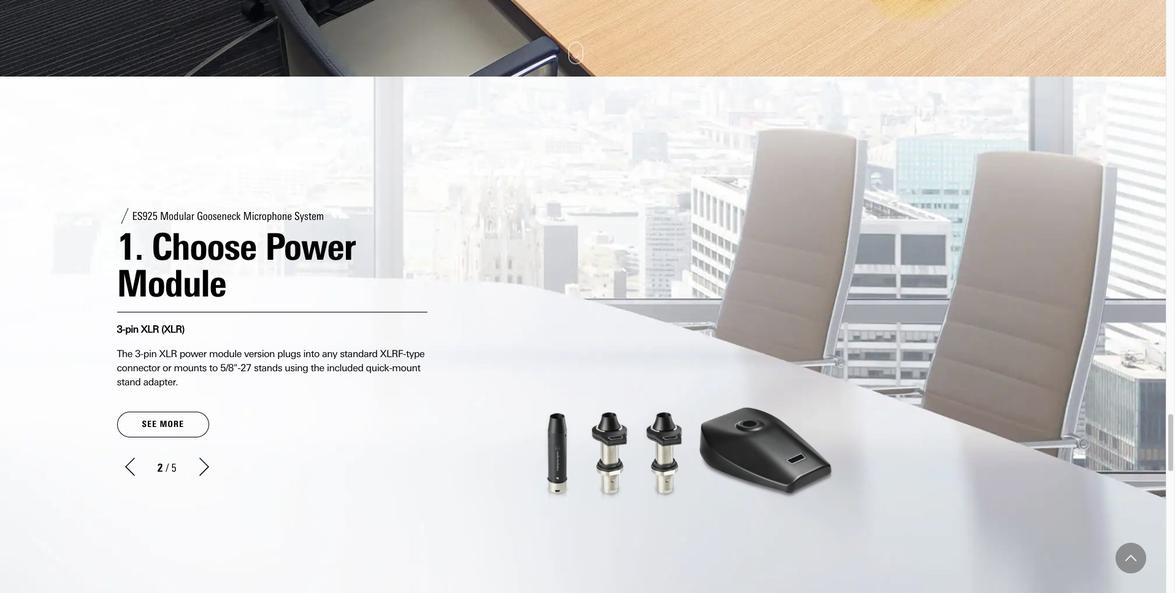 Task type: describe. For each thing, give the bounding box(es) containing it.
or
[[163, 362, 171, 374]]

module
[[117, 262, 226, 306]]

2
[[157, 462, 163, 475]]

plugs
[[277, 348, 301, 360]]

2 of 5 group
[[0, 77, 1166, 594]]

see
[[142, 419, 157, 430]]

power
[[265, 225, 355, 269]]

xlrf-
[[380, 348, 406, 360]]

using
[[285, 362, 308, 374]]

mount
[[392, 362, 420, 374]]

microphone
[[243, 210, 292, 223]]

version
[[244, 348, 275, 360]]

into
[[303, 348, 319, 360]]

/
[[166, 462, 169, 475]]

standard
[[340, 348, 378, 360]]

xlr inside the 3-pin xlr power module version plugs into any standard xlrf-type connector or mounts to 5/8"-27 stands using the included quick-mount stand adapter.
[[159, 348, 177, 360]]

2 / 5
[[157, 462, 176, 475]]

27
[[241, 362, 251, 374]]

the 3-pin xlr power module version plugs into any standard xlrf-type connector or mounts to 5/8"-27 stands using the included quick-mount stand adapter.
[[117, 348, 425, 388]]

0 vertical spatial pin
[[125, 324, 138, 336]]

0 vertical spatial xlr
[[141, 324, 159, 336]]

es925 modular gooseneck microphone system
[[132, 210, 324, 223]]

power
[[180, 348, 207, 360]]

the
[[117, 348, 132, 360]]



Task type: locate. For each thing, give the bounding box(es) containing it.
5
[[171, 462, 176, 475]]

es925
[[132, 210, 158, 223]]

any
[[322, 348, 337, 360]]

included
[[327, 362, 363, 374]]

pin
[[125, 324, 138, 336], [143, 348, 157, 360]]

adapter.
[[143, 377, 178, 388]]

3-pin xlr (xlr)
[[117, 324, 184, 336]]

0 vertical spatial 3-
[[117, 324, 125, 336]]

see more button
[[117, 412, 209, 438]]

modular
[[160, 210, 194, 223]]

pin up the at the bottom of page
[[125, 324, 138, 336]]

xlr
[[141, 324, 159, 336], [159, 348, 177, 360]]

xlr up the or
[[159, 348, 177, 360]]

0 horizontal spatial pin
[[125, 324, 138, 336]]

see more
[[142, 419, 184, 430]]

5/8"-
[[220, 362, 241, 374]]

system
[[294, 210, 324, 223]]

quick-
[[366, 362, 392, 374]]

3- up the at the bottom of page
[[117, 324, 125, 336]]

to
[[209, 362, 218, 374]]

stand
[[117, 377, 141, 388]]

(xlr)
[[161, 324, 184, 336]]

next slide image
[[195, 458, 213, 477]]

the
[[311, 362, 324, 374]]

more
[[160, 419, 184, 430]]

1 vertical spatial 3-
[[135, 348, 143, 360]]

xlr left "(xlr)"
[[141, 324, 159, 336]]

pin inside the 3-pin xlr power module version plugs into any standard xlrf-type connector or mounts to 5/8"-27 stands using the included quick-mount stand adapter.
[[143, 348, 157, 360]]

1 vertical spatial xlr
[[159, 348, 177, 360]]

module
[[209, 348, 242, 360]]

0 horizontal spatial 3-
[[117, 324, 125, 336]]

previous slide image
[[121, 458, 139, 477]]

stands
[[254, 362, 282, 374]]

1. choose power module
[[117, 225, 355, 306]]

1 horizontal spatial pin
[[143, 348, 157, 360]]

1.
[[117, 225, 143, 269]]

choose
[[152, 225, 256, 269]]

1 vertical spatial pin
[[143, 348, 157, 360]]

mounts
[[174, 362, 207, 374]]

gooseneck
[[197, 210, 241, 223]]

connector
[[117, 362, 160, 374]]

1 horizontal spatial 3-
[[135, 348, 143, 360]]

type
[[406, 348, 425, 360]]

atuc discussion system on conference table image
[[0, 0, 1166, 77]]

arrow up image
[[1125, 553, 1136, 564]]

3- up connector
[[135, 348, 143, 360]]

3- inside the 3-pin xlr power module version plugs into any standard xlrf-type connector or mounts to 5/8"-27 stands using the included quick-mount stand adapter.
[[135, 348, 143, 360]]

pin up connector
[[143, 348, 157, 360]]

3-
[[117, 324, 125, 336], [135, 348, 143, 360]]



Task type: vqa. For each thing, say whether or not it's contained in the screenshot.
delicious
no



